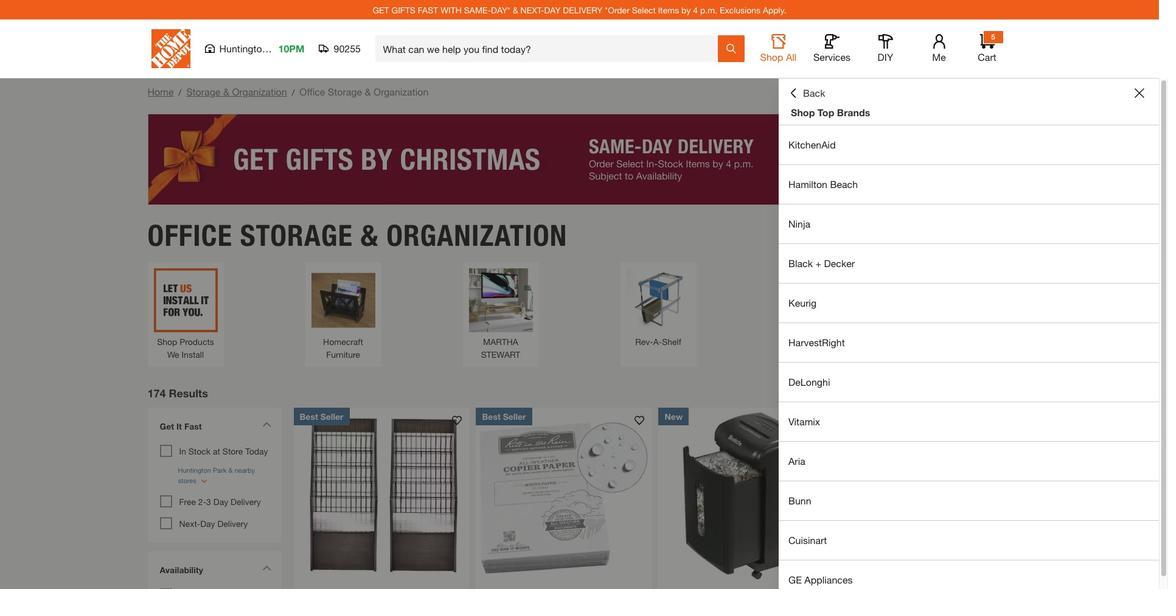 Task type: describe. For each thing, give the bounding box(es) containing it.
get it fast
[[160, 421, 202, 431]]

aria link
[[779, 442, 1160, 481]]

homecraft
[[323, 336, 363, 347]]

brands
[[838, 107, 871, 118]]

office storage & organization
[[148, 218, 568, 253]]

free 2-3 day delivery
[[179, 497, 261, 507]]

availability link
[[154, 557, 275, 585]]

storage & organization link
[[186, 86, 287, 97]]

next-day delivery
[[179, 518, 248, 529]]

availability
[[160, 565, 203, 575]]

install
[[182, 349, 204, 360]]

at
[[213, 446, 220, 456]]

best seller for all-weather 8-1/2 in. x 11 in. 20 lbs. bulk copier paper, white (500-sheet pack) image
[[482, 411, 526, 422]]

cart 5
[[979, 32, 997, 63]]

black + decker link
[[779, 244, 1160, 283]]

keurig
[[789, 297, 817, 309]]

with
[[441, 5, 462, 15]]

diy
[[878, 51, 894, 63]]

5
[[992, 32, 996, 41]]

sponsored banner image
[[148, 114, 1012, 205]]

shop for shop all
[[761, 51, 784, 63]]

best for wooden free standing 6-tier display literature brochure magazine rack in black (2-pack) image
[[300, 411, 318, 422]]

harvestright link
[[779, 323, 1160, 362]]

kitchenaid link
[[779, 125, 1160, 164]]

in stock at store today link
[[179, 446, 268, 456]]

products
[[180, 336, 214, 347]]

shop for shop top brands
[[791, 107, 815, 118]]

me button
[[920, 34, 959, 63]]

back button
[[789, 87, 826, 99]]

What can we help you find today? search field
[[383, 36, 717, 61]]

mounted
[[809, 336, 843, 347]]

free
[[179, 497, 196, 507]]

0 vertical spatial day
[[214, 497, 228, 507]]

delivery
[[563, 5, 603, 15]]

fast
[[184, 421, 202, 431]]

cuisinart
[[789, 535, 828, 546]]

cart
[[979, 51, 997, 63]]

top
[[818, 107, 835, 118]]

wall
[[790, 336, 806, 347]]

same-
[[464, 5, 491, 15]]

bunn link
[[779, 482, 1160, 521]]

martha
[[483, 336, 519, 347]]

2-
[[198, 497, 206, 507]]

park
[[270, 43, 290, 54]]

office supplies image
[[942, 268, 1006, 332]]

new
[[665, 411, 683, 422]]

martha stewart
[[481, 336, 521, 360]]

wall mounted link
[[784, 268, 848, 348]]

in
[[179, 446, 186, 456]]

0 vertical spatial delivery
[[231, 497, 261, 507]]

1 vertical spatial office
[[148, 218, 233, 253]]

services button
[[813, 34, 852, 63]]

1 vertical spatial day
[[200, 518, 215, 529]]

ge appliances
[[789, 574, 853, 586]]

aria
[[789, 455, 806, 467]]

seller for all-weather 8-1/2 in. x 11 in. 20 lbs. bulk copier paper, white (500-sheet pack) image
[[503, 411, 526, 422]]

black + decker
[[789, 258, 855, 269]]

it
[[177, 421, 182, 431]]

2 / from the left
[[292, 87, 295, 97]]

ninja
[[789, 218, 811, 230]]

1 / from the left
[[179, 87, 182, 97]]

menu containing kitchenaid
[[779, 125, 1160, 589]]

delonghi link
[[779, 363, 1160, 402]]

seller for wooden free standing 6-tier display literature brochure magazine rack in black (2-pack) image
[[321, 411, 344, 422]]

next-
[[179, 518, 200, 529]]

day
[[545, 5, 561, 15]]

10pm
[[279, 43, 305, 54]]

shop top brands
[[791, 107, 871, 118]]

we
[[167, 349, 179, 360]]

shop all
[[761, 51, 797, 63]]

black
[[789, 258, 813, 269]]

select
[[632, 5, 656, 15]]

kitchenaid
[[789, 139, 836, 150]]

the home depot logo image
[[151, 29, 190, 68]]

day*
[[491, 5, 511, 15]]

huntington
[[219, 43, 268, 54]]

homecraft furniture
[[323, 336, 363, 360]]

today
[[245, 446, 268, 456]]

rev-a-shelf link
[[627, 268, 691, 348]]

homecraft furniture link
[[311, 268, 375, 361]]

+
[[816, 258, 822, 269]]

next-day delivery link
[[179, 518, 248, 529]]



Task type: locate. For each thing, give the bounding box(es) containing it.
0 horizontal spatial office
[[148, 218, 233, 253]]

get
[[160, 421, 174, 431]]

2 best from the left
[[482, 411, 501, 422]]

shelf
[[663, 336, 682, 347]]

stewart
[[481, 349, 521, 360]]

0 vertical spatial shop
[[761, 51, 784, 63]]

best seller for wooden free standing 6-tier display literature brochure magazine rack in black (2-pack) image
[[300, 411, 344, 422]]

2 horizontal spatial shop
[[791, 107, 815, 118]]

home / storage & organization / office storage & organization
[[148, 86, 429, 97]]

1 horizontal spatial best
[[482, 411, 501, 422]]

feedback link image
[[1152, 206, 1169, 272]]

delivery right the 3
[[231, 497, 261, 507]]

items
[[659, 5, 680, 15]]

delivery
[[231, 497, 261, 507], [218, 518, 248, 529]]

all-weather 8-1/2 in. x 11 in. 20 lbs. bulk copier paper, white (500-sheet pack) image
[[476, 408, 653, 584]]

free 2-3 day delivery link
[[179, 497, 261, 507]]

wooden free standing 6-tier display literature brochure magazine rack in black (2-pack) image
[[294, 408, 470, 584]]

beach
[[831, 178, 859, 190]]

decker
[[825, 258, 855, 269]]

rev-a-shelf
[[636, 336, 682, 347]]

martha stewart image
[[469, 268, 533, 332]]

services
[[814, 51, 851, 63]]

best for all-weather 8-1/2 in. x 11 in. 20 lbs. bulk copier paper, white (500-sheet pack) image
[[482, 411, 501, 422]]

shop inside button
[[761, 51, 784, 63]]

shop products we install
[[157, 336, 214, 360]]

cx8 crosscut shredder image
[[842, 408, 1018, 584]]

90255
[[334, 43, 361, 54]]

keurig link
[[779, 284, 1160, 323]]

174 results
[[148, 386, 208, 400]]

shop up we
[[157, 336, 177, 347]]

all
[[787, 51, 797, 63]]

get
[[373, 5, 389, 15]]

ge
[[789, 574, 802, 586]]

furniture
[[326, 349, 360, 360]]

martha stewart link
[[469, 268, 533, 361]]

1 best from the left
[[300, 411, 318, 422]]

1 vertical spatial delivery
[[218, 518, 248, 529]]

1 horizontal spatial office
[[300, 86, 325, 97]]

0 horizontal spatial best
[[300, 411, 318, 422]]

shop left the all
[[761, 51, 784, 63]]

stock
[[189, 446, 211, 456]]

drawer close image
[[1135, 88, 1145, 98]]

a-
[[654, 336, 663, 347]]

30 l/7.9 gal. paper shredder cross cut document shredder for credit card/cd/junk mail shredder for office home image
[[659, 408, 836, 584]]

back
[[804, 87, 826, 99]]

hamilton beach
[[789, 178, 859, 190]]

wall mounted
[[790, 336, 843, 347]]

1 horizontal spatial shop
[[761, 51, 784, 63]]

1 best seller from the left
[[300, 411, 344, 422]]

/ down 10pm
[[292, 87, 295, 97]]

cuisinart link
[[779, 521, 1160, 560]]

2 vertical spatial shop
[[157, 336, 177, 347]]

0 horizontal spatial best seller
[[300, 411, 344, 422]]

0 horizontal spatial seller
[[321, 411, 344, 422]]

wall mounted image
[[784, 268, 848, 332]]

shop for shop products we install
[[157, 336, 177, 347]]

huntington park
[[219, 43, 290, 54]]

0 vertical spatial office
[[300, 86, 325, 97]]

ninja link
[[779, 205, 1160, 244]]

next-
[[521, 5, 545, 15]]

shop inside shop products we install
[[157, 336, 177, 347]]

shop
[[761, 51, 784, 63], [791, 107, 815, 118], [157, 336, 177, 347]]

seller
[[321, 411, 344, 422], [503, 411, 526, 422]]

fast
[[418, 5, 439, 15]]

174
[[148, 386, 166, 400]]

shop all button
[[760, 34, 798, 63]]

1 horizontal spatial best seller
[[482, 411, 526, 422]]

best
[[300, 411, 318, 422], [482, 411, 501, 422]]

vitamix
[[789, 416, 821, 427]]

diy button
[[867, 34, 906, 63]]

1 horizontal spatial /
[[292, 87, 295, 97]]

home
[[148, 86, 174, 97]]

rev a shelf image
[[627, 268, 691, 332]]

get gifts fast with same-day* & next-day delivery *order select items by 4 p.m. exclusions apply.
[[373, 5, 787, 15]]

shop down back 'button'
[[791, 107, 815, 118]]

in stock at store today
[[179, 446, 268, 456]]

/
[[179, 87, 182, 97], [292, 87, 295, 97]]

3
[[206, 497, 211, 507]]

90255 button
[[319, 43, 361, 55]]

day right the 3
[[214, 497, 228, 507]]

harvestright
[[789, 337, 845, 348]]

bunn
[[789, 495, 812, 507]]

2 best seller from the left
[[482, 411, 526, 422]]

store
[[223, 446, 243, 456]]

1 vertical spatial shop
[[791, 107, 815, 118]]

shop products we install image
[[154, 268, 218, 332]]

by
[[682, 5, 691, 15]]

/ right home
[[179, 87, 182, 97]]

vitamix link
[[779, 402, 1160, 441]]

menu
[[779, 125, 1160, 589]]

appliances
[[805, 574, 853, 586]]

1 horizontal spatial seller
[[503, 411, 526, 422]]

get it fast link
[[154, 414, 275, 442]]

gifts
[[392, 5, 416, 15]]

shop products we install link
[[154, 268, 218, 361]]

day down the 3
[[200, 518, 215, 529]]

ge appliances link
[[779, 561, 1160, 589]]

0 horizontal spatial /
[[179, 87, 182, 97]]

0 horizontal spatial shop
[[157, 336, 177, 347]]

hamilton
[[789, 178, 828, 190]]

delonghi
[[789, 376, 831, 388]]

4
[[694, 5, 698, 15]]

homecraft furniture image
[[311, 268, 375, 332]]

results
[[169, 386, 208, 400]]

delivery down free 2-3 day delivery link
[[218, 518, 248, 529]]

me
[[933, 51, 947, 63]]

2 seller from the left
[[503, 411, 526, 422]]

1 seller from the left
[[321, 411, 344, 422]]

home link
[[148, 86, 174, 97]]

p.m.
[[701, 5, 718, 15]]



Task type: vqa. For each thing, say whether or not it's contained in the screenshot.
the Free 2-3 Day Delivery in the bottom left of the page
yes



